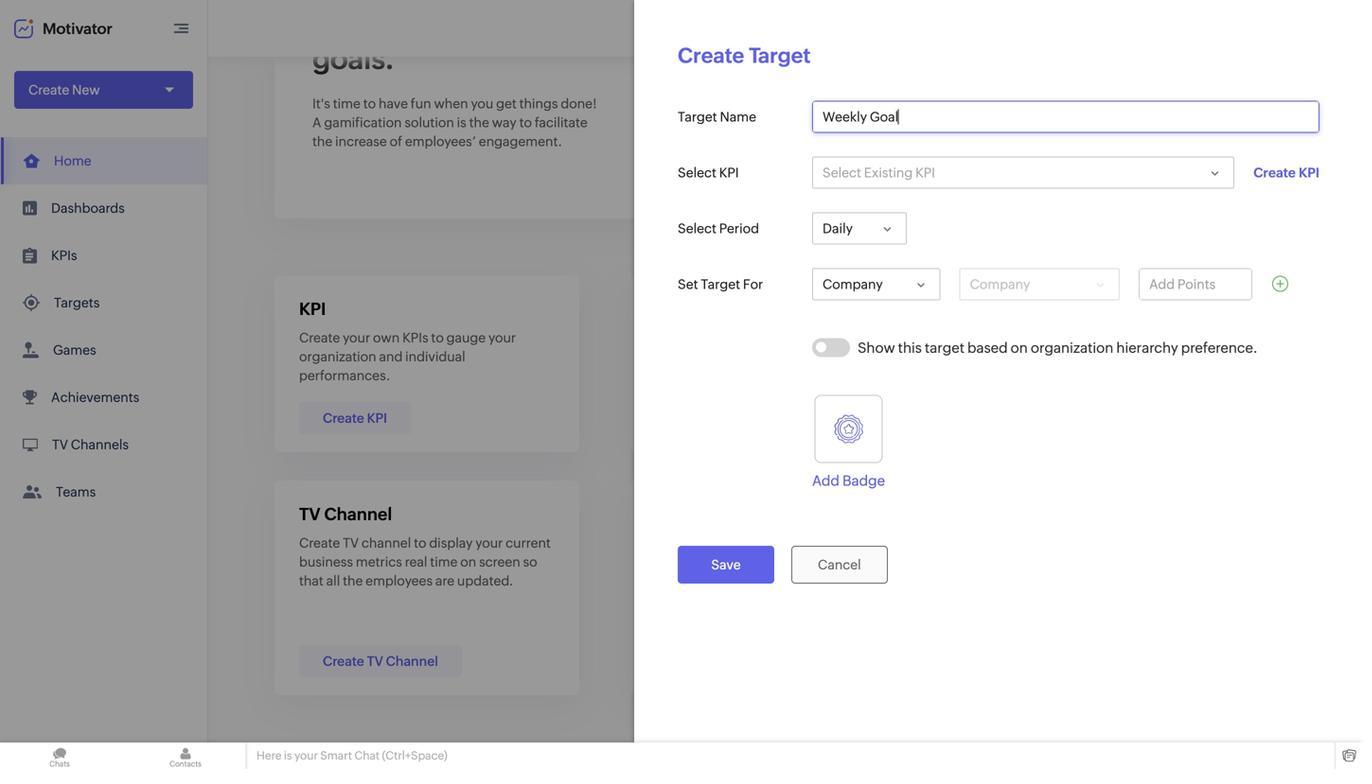 Task type: locate. For each thing, give the bounding box(es) containing it.
hierarchy
[[1116, 340, 1178, 356]]

create
[[678, 44, 744, 68], [28, 82, 69, 97], [1253, 165, 1296, 180], [299, 330, 340, 345], [323, 411, 364, 426], [299, 536, 340, 551], [323, 654, 364, 669]]

on right based
[[1011, 340, 1028, 356]]

target up name
[[749, 44, 811, 68]]

achieve inside start creating games and motivate your employees to achieve their goals enthusiastically.
[[1096, 349, 1144, 364]]

you left 'get'
[[471, 96, 493, 111]]

0 horizontal spatial create kpi
[[323, 411, 387, 426]]

your down setting
[[655, 368, 682, 383]]

target
[[925, 340, 965, 356]]

1 horizontal spatial achieve
[[727, 555, 774, 570]]

1 vertical spatial team
[[667, 536, 698, 551]]

to down creating
[[1080, 349, 1093, 364]]

Company field
[[812, 268, 941, 301], [959, 268, 1120, 301]]

2 horizontal spatial and
[[1141, 330, 1164, 345]]

2 horizontal spatial is
[[701, 536, 710, 551]]

a inside a team is a group of individuals working together to achieve their goal.
[[655, 536, 664, 551]]

1 horizontal spatial organization
[[1031, 340, 1113, 356]]

0 horizontal spatial company
[[823, 277, 883, 292]]

sales
[[721, 330, 752, 345], [711, 349, 742, 364]]

badge
[[842, 473, 885, 489]]

0 vertical spatial time
[[333, 96, 361, 111]]

your left own
[[343, 330, 370, 345]]

select left period
[[678, 221, 716, 236]]

1 vertical spatial achieve
[[1096, 349, 1144, 364]]

select for select kpi
[[678, 165, 716, 180]]

goal.
[[808, 555, 839, 570]]

2 vertical spatial target
[[701, 277, 740, 292]]

is inside 'it's time to have fun when you get things done! a gamification solution is the way to facilitate the increase of employees' engagement.'
[[457, 115, 466, 130]]

to achieve your goals.
[[312, 10, 519, 75]]

specific
[[751, 368, 799, 383]]

1 horizontal spatial a
[[655, 536, 664, 551]]

you for when
[[471, 96, 493, 111]]

create kpi
[[1253, 165, 1319, 180], [323, 411, 387, 426]]

is
[[457, 115, 466, 130], [701, 536, 710, 551], [284, 750, 292, 762]]

company for 2nd company field from left
[[970, 277, 1030, 292]]

select existing kpi
[[823, 165, 935, 180]]

organization up enthusiastically.
[[1031, 340, 1113, 356]]

and right "games"
[[1141, 330, 1164, 345]]

0 vertical spatial a
[[741, 368, 748, 383]]

0 vertical spatial achieve
[[346, 10, 451, 43]]

time up are
[[430, 555, 458, 570]]

1 vertical spatial the
[[312, 134, 332, 149]]

channel up channel
[[324, 505, 392, 524]]

select inside field
[[823, 165, 861, 180]]

team up the specific
[[744, 349, 776, 364]]

create inside create your own kpis to gauge your organization and individual performances.
[[299, 330, 340, 345]]

1 horizontal spatial kpis
[[402, 330, 428, 345]]

0 horizontal spatial kpis
[[51, 248, 77, 263]]

achieve up have
[[346, 10, 451, 43]]

1 horizontal spatial time
[[430, 555, 458, 570]]

company up keep
[[823, 277, 883, 292]]

employees up enthusiastically.
[[1011, 349, 1078, 364]]

it's
[[312, 96, 330, 111]]

goals down motivate
[[1177, 349, 1211, 364]]

when
[[434, 96, 468, 111]]

target left name
[[678, 109, 717, 124]]

is up the together at the bottom of the page
[[701, 536, 710, 551]]

2 vertical spatial achieve
[[727, 555, 774, 570]]

show this target based on organization hierarchy preference.
[[858, 340, 1258, 356]]

games
[[53, 343, 96, 358]]

0 vertical spatial target
[[749, 44, 811, 68]]

0 horizontal spatial a
[[713, 536, 720, 551]]

a up save
[[713, 536, 720, 551]]

to down group
[[711, 555, 724, 570]]

new
[[72, 82, 100, 97]]

your up 'get'
[[458, 10, 519, 43]]

time
[[333, 96, 361, 111], [430, 555, 458, 570]]

0 horizontal spatial goals
[[685, 368, 718, 383]]

0 horizontal spatial of
[[390, 134, 402, 149]]

add badge
[[812, 473, 885, 489]]

employees down real
[[366, 574, 433, 589]]

1 vertical spatial sales
[[711, 349, 742, 364]]

on
[[1011, 340, 1028, 356], [831, 349, 847, 364], [460, 555, 476, 570]]

is right here
[[284, 750, 292, 762]]

and down own
[[379, 349, 403, 364]]

their down motivate
[[1146, 349, 1175, 364]]

the inside the create tv channel to display your current business metrics real time on screen so that all the employees are updated.
[[343, 574, 363, 589]]

0 horizontal spatial is
[[284, 750, 292, 762]]

channel
[[324, 505, 392, 524], [386, 654, 438, 669]]

select
[[678, 165, 716, 180], [823, 165, 861, 180], [678, 221, 716, 236]]

and inside create your own kpis to gauge your organization and individual performances.
[[379, 349, 403, 364]]

motivate
[[1167, 330, 1221, 345]]

Select Existing KPI field
[[812, 157, 1234, 189]]

your right gauge
[[488, 330, 516, 345]]

1 vertical spatial of
[[763, 536, 776, 551]]

contacts image
[[126, 743, 245, 770]]

own
[[373, 330, 400, 345]]

1 horizontal spatial you
[[863, 330, 886, 345]]

team up the together at the bottom of the page
[[667, 536, 698, 551]]

of right group
[[763, 536, 776, 551]]

company field up start
[[959, 268, 1120, 301]]

0 horizontal spatial team
[[667, 536, 698, 551]]

1 vertical spatial kpis
[[402, 330, 428, 345]]

2 vertical spatial is
[[284, 750, 292, 762]]

are
[[435, 574, 454, 589]]

your
[[458, 10, 519, 43], [343, 330, 370, 345], [488, 330, 516, 345], [1224, 330, 1252, 345], [681, 349, 709, 364], [655, 368, 682, 383], [475, 536, 503, 551], [294, 750, 318, 762]]

a team is a group of individuals working together to achieve their goal.
[[655, 536, 898, 570]]

2 horizontal spatial achieve
[[1096, 349, 1144, 364]]

your left smart
[[294, 750, 318, 762]]

your right motivate
[[1224, 330, 1252, 345]]

1 horizontal spatial their
[[1146, 349, 1175, 364]]

a down it's
[[312, 115, 321, 130]]

1 horizontal spatial create kpi
[[1253, 165, 1319, 180]]

2 company from the left
[[970, 277, 1030, 292]]

set
[[678, 277, 698, 292]]

1 vertical spatial is
[[701, 536, 710, 551]]

organization up performances.
[[299, 349, 376, 364]]

1 vertical spatial employees
[[366, 574, 433, 589]]

name
[[720, 109, 756, 124]]

focused
[[779, 349, 829, 364]]

1 vertical spatial time
[[430, 555, 458, 570]]

goals
[[1177, 349, 1211, 364], [685, 368, 718, 383]]

smart
[[320, 750, 352, 762]]

0 vertical spatial you
[[471, 96, 493, 111]]

target for set
[[701, 277, 740, 292]]

0 vertical spatial team
[[744, 349, 776, 364]]

0 horizontal spatial employees
[[366, 574, 433, 589]]

None text field
[[813, 102, 1319, 132]]

1 vertical spatial create kpi
[[323, 411, 387, 426]]

1 vertical spatial a
[[655, 536, 664, 551]]

1 horizontal spatial company field
[[959, 268, 1120, 301]]

0 horizontal spatial you
[[471, 96, 493, 111]]

to up it's
[[312, 10, 340, 43]]

together
[[655, 555, 709, 570]]

1 vertical spatial a
[[713, 536, 720, 551]]

is inside a team is a group of individuals working together to achieve their goal.
[[701, 536, 710, 551]]

achieve down "games"
[[1096, 349, 1144, 364]]

of right increase
[[390, 134, 402, 149]]

that
[[299, 574, 324, 589]]

0 horizontal spatial time
[[333, 96, 361, 111]]

preference.
[[1181, 340, 1258, 356]]

0 horizontal spatial company field
[[812, 268, 941, 301]]

things
[[519, 96, 558, 111]]

time up 'gamification'
[[333, 96, 361, 111]]

1 horizontal spatial a
[[741, 368, 748, 383]]

and
[[1141, 330, 1164, 345], [379, 349, 403, 364], [655, 349, 678, 364]]

tv inside 'list'
[[52, 437, 68, 452]]

achieve
[[346, 10, 451, 43], [1096, 349, 1144, 364], [727, 555, 774, 570]]

1 horizontal spatial and
[[655, 349, 678, 364]]

2 vertical spatial the
[[343, 574, 363, 589]]

metrics
[[356, 555, 402, 570]]

targets
[[54, 295, 100, 310]]

your up screen
[[475, 536, 503, 551]]

1 horizontal spatial is
[[457, 115, 466, 130]]

select kpi
[[678, 165, 739, 180]]

Add Points text field
[[1140, 269, 1251, 300]]

show
[[858, 340, 895, 356]]

individuals
[[778, 536, 845, 551]]

0 vertical spatial is
[[457, 115, 466, 130]]

list
[[0, 137, 207, 516]]

1 horizontal spatial goals
[[1177, 349, 1211, 364]]

tv
[[52, 437, 68, 452], [299, 505, 320, 524], [343, 536, 359, 551], [367, 654, 383, 669]]

their inside a team is a group of individuals working together to achieve their goal.
[[777, 555, 805, 570]]

achieve down group
[[727, 555, 774, 570]]

so
[[523, 555, 537, 570]]

you up achieving
[[863, 330, 886, 345]]

to inside the create tv channel to display your current business metrics real time on screen so that all the employees are updated.
[[414, 536, 426, 551]]

create target
[[678, 44, 811, 68]]

on down keep
[[831, 349, 847, 364]]

channel down are
[[386, 654, 438, 669]]

kpis up targets
[[51, 248, 77, 263]]

on up updated.
[[460, 555, 476, 570]]

to up 'individual'
[[431, 330, 444, 345]]

is down when
[[457, 115, 466, 130]]

select for select existing kpi
[[823, 165, 861, 180]]

achieve inside a team is a group of individuals working together to achieve their goal.
[[727, 555, 774, 570]]

help
[[801, 330, 828, 345]]

motivator
[[43, 20, 112, 37]]

1 horizontal spatial the
[[343, 574, 363, 589]]

a up the together at the bottom of the page
[[655, 536, 664, 551]]

period
[[719, 221, 759, 236]]

1 vertical spatial goals
[[685, 368, 718, 383]]

0 horizontal spatial their
[[777, 555, 805, 570]]

sales up for
[[711, 349, 742, 364]]

the right all
[[343, 574, 363, 589]]

team
[[744, 349, 776, 364], [667, 536, 698, 551]]

0 vertical spatial sales
[[721, 330, 752, 345]]

their
[[1146, 349, 1175, 364], [777, 555, 805, 570]]

employees inside start creating games and motivate your employees to achieve their goals enthusiastically.
[[1011, 349, 1078, 364]]

channel
[[361, 536, 411, 551]]

1 horizontal spatial employees
[[1011, 349, 1078, 364]]

select down the "target name"
[[678, 165, 716, 180]]

0 horizontal spatial achieve
[[346, 10, 451, 43]]

you inside setting up sales targets help keep you and your sales team focused on achieving your goals for a specific time.
[[863, 330, 886, 345]]

2 horizontal spatial the
[[469, 115, 489, 130]]

0 vertical spatial the
[[469, 115, 489, 130]]

company
[[823, 277, 883, 292], [970, 277, 1030, 292]]

0 vertical spatial channel
[[324, 505, 392, 524]]

0 vertical spatial employees
[[1011, 349, 1078, 364]]

0 vertical spatial kpis
[[51, 248, 77, 263]]

1 horizontal spatial company
[[970, 277, 1030, 292]]

1 vertical spatial you
[[863, 330, 886, 345]]

on inside the create tv channel to display your current business metrics real time on screen so that all the employees are updated.
[[460, 555, 476, 570]]

0 vertical spatial goals
[[1177, 349, 1211, 364]]

team inside a team is a group of individuals working together to achieve their goal.
[[667, 536, 698, 551]]

screen
[[479, 555, 520, 570]]

company up game
[[970, 277, 1030, 292]]

the left way
[[469, 115, 489, 130]]

sales right up
[[721, 330, 752, 345]]

1 vertical spatial their
[[777, 555, 805, 570]]

to inside start creating games and motivate your employees to achieve their goals enthusiastically.
[[1080, 349, 1093, 364]]

0 vertical spatial of
[[390, 134, 402, 149]]

to up real
[[414, 536, 426, 551]]

you inside 'it's time to have fun when you get things done! a gamification solution is the way to facilitate the increase of employees' engagement.'
[[471, 96, 493, 111]]

start
[[1011, 330, 1040, 345]]

company for first company field
[[823, 277, 883, 292]]

0 horizontal spatial on
[[460, 555, 476, 570]]

1 horizontal spatial on
[[831, 349, 847, 364]]

select left existing
[[823, 165, 861, 180]]

to up engagement.
[[519, 115, 532, 130]]

kpi inside field
[[915, 165, 935, 180]]

target left for
[[701, 277, 740, 292]]

channels
[[71, 437, 129, 452]]

a right for
[[741, 368, 748, 383]]

add
[[812, 473, 840, 489]]

0 vertical spatial their
[[1146, 349, 1175, 364]]

goals left for
[[685, 368, 718, 383]]

user image
[[1304, 13, 1335, 44]]

kpis up 'individual'
[[402, 330, 428, 345]]

teams
[[56, 485, 96, 500]]

to inside to achieve your goals.
[[312, 10, 340, 43]]

solution
[[405, 115, 454, 130]]

0 vertical spatial a
[[312, 115, 321, 130]]

0 horizontal spatial organization
[[299, 349, 376, 364]]

1 company from the left
[[823, 277, 883, 292]]

the
[[469, 115, 489, 130], [312, 134, 332, 149], [343, 574, 363, 589]]

0 vertical spatial create kpi
[[1253, 165, 1319, 180]]

0 horizontal spatial a
[[312, 115, 321, 130]]

0 horizontal spatial and
[[379, 349, 403, 364]]

company field down daily "field"
[[812, 268, 941, 301]]

their down individuals
[[777, 555, 805, 570]]

1 horizontal spatial of
[[763, 536, 776, 551]]

the down it's
[[312, 134, 332, 149]]

1 horizontal spatial team
[[744, 349, 776, 364]]

and down setting
[[655, 349, 678, 364]]



Task type: describe. For each thing, give the bounding box(es) containing it.
time inside 'it's time to have fun when you get things done! a gamification solution is the way to facilitate the increase of employees' engagement.'
[[333, 96, 361, 111]]

create new
[[28, 82, 100, 97]]

dashboards
[[51, 201, 125, 216]]

a inside a team is a group of individuals working together to achieve their goal.
[[713, 536, 720, 551]]

targets
[[755, 330, 798, 345]]

a inside 'it's time to have fun when you get things done! a gamification solution is the way to facilitate the increase of employees' engagement.'
[[312, 115, 321, 130]]

enthusiastically.
[[1011, 368, 1109, 383]]

games
[[1097, 330, 1138, 345]]

your down up
[[681, 349, 709, 364]]

setting
[[655, 330, 700, 345]]

save
[[711, 558, 741, 573]]

gauge
[[446, 330, 486, 345]]

creating
[[1043, 330, 1094, 345]]

save button
[[678, 546, 774, 584]]

gamification
[[324, 115, 402, 130]]

way
[[492, 115, 517, 130]]

on inside setting up sales targets help keep you and your sales team focused on achieving your goals for a specific time.
[[831, 349, 847, 364]]

employees'
[[405, 134, 476, 149]]

individual
[[405, 349, 465, 364]]

select for select period
[[678, 221, 716, 236]]

business
[[299, 555, 353, 570]]

create tv channel link
[[299, 646, 462, 678]]

keep
[[831, 330, 861, 345]]

a inside setting up sales targets help keep you and your sales team focused on achieving your goals for a specific time.
[[741, 368, 748, 383]]

performances.
[[299, 368, 390, 383]]

(ctrl+space)
[[382, 750, 447, 762]]

team inside setting up sales targets help keep you and your sales team focused on achieving your goals for a specific time.
[[744, 349, 776, 364]]

achieve inside to achieve your goals.
[[346, 10, 451, 43]]

create tv channel
[[323, 654, 438, 669]]

create your own kpis to gauge your organization and individual performances.
[[299, 330, 516, 383]]

here
[[257, 750, 282, 762]]

1 vertical spatial target
[[678, 109, 717, 124]]

your inside to achieve your goals.
[[458, 10, 519, 43]]

fun
[[411, 96, 431, 111]]

organization inside create your own kpis to gauge your organization and individual performances.
[[299, 349, 376, 364]]

Daily field
[[812, 212, 907, 245]]

2 horizontal spatial on
[[1011, 340, 1028, 356]]

and inside setting up sales targets help keep you and your sales team focused on achieving your goals for a specific time.
[[655, 349, 678, 364]]

start creating games and motivate your employees to achieve their goals enthusiastically.
[[1011, 330, 1252, 383]]

increase
[[335, 134, 387, 149]]

this
[[898, 340, 922, 356]]

facilitate
[[535, 115, 588, 130]]

create tv channel to display your current business metrics real time on screen so that all the employees are updated.
[[299, 536, 551, 589]]

for
[[743, 277, 763, 292]]

you for keep
[[863, 330, 886, 345]]

your inside start creating games and motivate your employees to achieve their goals enthusiastically.
[[1224, 330, 1252, 345]]

chats image
[[0, 743, 119, 770]]

set target for
[[678, 277, 763, 292]]

to inside create your own kpis to gauge your organization and individual performances.
[[431, 330, 444, 345]]

cancel button
[[791, 546, 888, 584]]

engagement.
[[479, 134, 562, 149]]

have
[[379, 96, 408, 111]]

achievements
[[51, 390, 139, 405]]

tv channels
[[52, 437, 129, 452]]

all
[[326, 574, 340, 589]]

goals inside start creating games and motivate your employees to achieve their goals enthusiastically.
[[1177, 349, 1211, 364]]

real
[[405, 555, 427, 570]]

kpis inside create your own kpis to gauge your organization and individual performances.
[[402, 330, 428, 345]]

achieving
[[850, 349, 910, 364]]

cancel
[[818, 558, 861, 573]]

goals inside setting up sales targets help keep you and your sales team focused on achieving your goals for a specific time.
[[685, 368, 718, 383]]

target for create
[[749, 44, 811, 68]]

display
[[429, 536, 473, 551]]

of inside 'it's time to have fun when you get things done! a gamification solution is the way to facilitate the increase of employees' engagement.'
[[390, 134, 402, 149]]

1 vertical spatial channel
[[386, 654, 438, 669]]

of inside a team is a group of individuals working together to achieve their goal.
[[763, 536, 776, 551]]

to inside a team is a group of individuals working together to achieve their goal.
[[711, 555, 724, 570]]

time.
[[802, 368, 834, 383]]

select period
[[678, 221, 759, 236]]

get
[[496, 96, 517, 111]]

chat
[[354, 750, 380, 762]]

list containing home
[[0, 137, 207, 516]]

game
[[1011, 300, 1059, 319]]

their inside start creating games and motivate your employees to achieve their goals enthusiastically.
[[1146, 349, 1175, 364]]

your inside the create tv channel to display your current business metrics real time on screen so that all the employees are updated.
[[475, 536, 503, 551]]

done!
[[561, 96, 597, 111]]

create inside create tv channel link
[[323, 654, 364, 669]]

time inside the create tv channel to display your current business metrics real time on screen so that all the employees are updated.
[[430, 555, 458, 570]]

and inside start creating games and motivate your employees to achieve their goals enthusiastically.
[[1141, 330, 1164, 345]]

create inside the create tv channel to display your current business metrics real time on screen so that all the employees are updated.
[[299, 536, 340, 551]]

group
[[723, 536, 760, 551]]

2 company field from the left
[[959, 268, 1120, 301]]

tv channel
[[299, 505, 392, 524]]

it's time to have fun when you get things done! a gamification solution is the way to facilitate the increase of employees' engagement.
[[312, 96, 597, 149]]

to up 'gamification'
[[363, 96, 376, 111]]

employees inside the create tv channel to display your current business metrics real time on screen so that all the employees are updated.
[[366, 574, 433, 589]]

home
[[54, 153, 91, 168]]

here is your smart chat (ctrl+space)
[[257, 750, 447, 762]]

1 company field from the left
[[812, 268, 941, 301]]

kpis inside 'list'
[[51, 248, 77, 263]]

for
[[721, 368, 738, 383]]

current
[[506, 536, 551, 551]]

existing
[[864, 165, 913, 180]]

based
[[967, 340, 1008, 356]]

setting up sales targets help keep you and your sales team focused on achieving your goals for a specific time.
[[655, 330, 910, 383]]

goals.
[[312, 43, 394, 75]]

up
[[702, 330, 719, 345]]

updated.
[[457, 574, 513, 589]]

tv inside the create tv channel to display your current business metrics real time on screen so that all the employees are updated.
[[343, 536, 359, 551]]

target name
[[678, 109, 756, 124]]

0 horizontal spatial the
[[312, 134, 332, 149]]

working
[[847, 536, 898, 551]]



Task type: vqa. For each thing, say whether or not it's contained in the screenshot.
the & at left top
no



